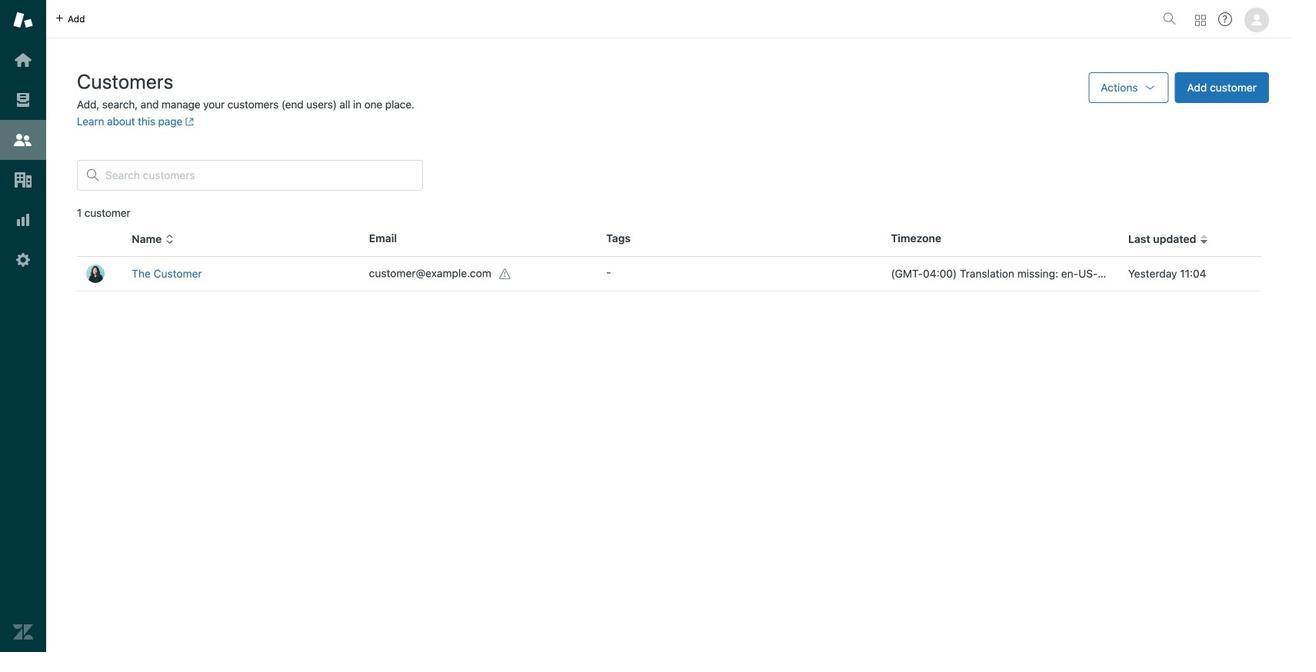 Task type: describe. For each thing, give the bounding box(es) containing it.
zendesk image
[[13, 622, 33, 642]]

get help image
[[1218, 12, 1232, 26]]

organizations image
[[13, 170, 33, 190]]

Search customers field
[[105, 168, 413, 182]]

get started image
[[13, 50, 33, 70]]

reporting image
[[13, 210, 33, 230]]



Task type: vqa. For each thing, say whether or not it's contained in the screenshot.
second Remove image from right
no



Task type: locate. For each thing, give the bounding box(es) containing it.
zendesk products image
[[1195, 15, 1206, 26]]

main element
[[0, 0, 46, 652]]

admin image
[[13, 250, 33, 270]]

(opens in a new tab) image
[[182, 117, 194, 126]]

views image
[[13, 90, 33, 110]]

customers image
[[13, 130, 33, 150]]

zendesk support image
[[13, 10, 33, 30]]

unverified email image
[[499, 268, 511, 280]]



